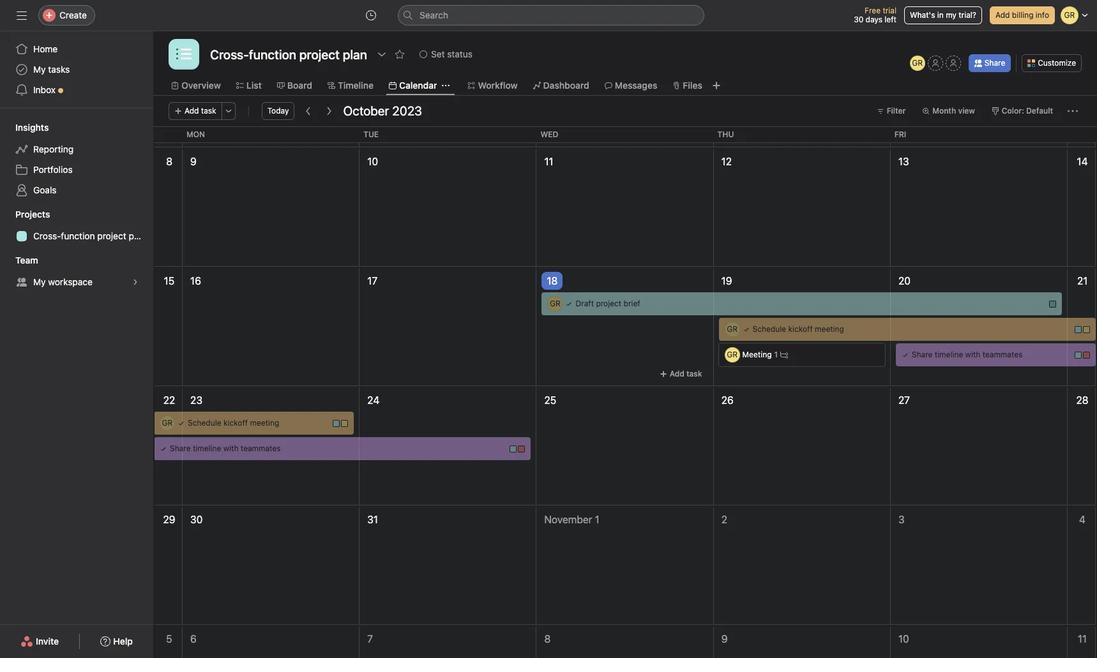 Task type: vqa. For each thing, say whether or not it's contained in the screenshot.
first Completed image from the bottom
no



Task type: locate. For each thing, give the bounding box(es) containing it.
customize button
[[1022, 54, 1082, 72]]

0 vertical spatial add
[[996, 10, 1010, 20]]

1 vertical spatial 8
[[544, 633, 551, 645]]

workflow
[[478, 80, 518, 91]]

gr button
[[910, 56, 925, 71]]

today button
[[262, 102, 295, 120]]

team button
[[0, 254, 38, 267]]

0 horizontal spatial timeline
[[193, 444, 221, 453]]

0 horizontal spatial 30
[[190, 514, 203, 526]]

1 horizontal spatial 10
[[898, 633, 909, 645]]

invite button
[[12, 630, 67, 653]]

0 vertical spatial meeting
[[815, 324, 844, 334]]

hide sidebar image
[[17, 10, 27, 20]]

history image
[[366, 10, 376, 20]]

0 horizontal spatial 9
[[190, 156, 197, 167]]

color: default
[[1002, 106, 1053, 116]]

schedule kickoff meeting
[[753, 324, 844, 334], [188, 418, 279, 428]]

gr down what's
[[912, 58, 923, 68]]

0 horizontal spatial teammates
[[241, 444, 281, 453]]

1 left leftcount icon
[[774, 350, 778, 360]]

add
[[996, 10, 1010, 20], [185, 106, 199, 116], [670, 369, 684, 379]]

days
[[866, 15, 883, 24]]

0 vertical spatial my
[[33, 64, 46, 75]]

view
[[958, 106, 975, 116]]

0 vertical spatial task
[[201, 106, 216, 116]]

0 horizontal spatial meeting
[[250, 418, 279, 428]]

billing
[[1012, 10, 1034, 20]]

30
[[854, 15, 864, 24], [190, 514, 203, 526]]

my for my tasks
[[33, 64, 46, 75]]

project
[[97, 231, 126, 241], [596, 299, 621, 308]]

portfolios
[[33, 164, 73, 175]]

gr inside button
[[912, 58, 923, 68]]

1 vertical spatial 10
[[898, 633, 909, 645]]

files
[[683, 80, 702, 91]]

my left tasks
[[33, 64, 46, 75]]

0 horizontal spatial kickoff
[[223, 418, 248, 428]]

1 vertical spatial task
[[686, 369, 702, 379]]

1 vertical spatial share
[[912, 350, 933, 360]]

0 horizontal spatial add task button
[[169, 102, 222, 120]]

1 horizontal spatial 30
[[854, 15, 864, 24]]

1 horizontal spatial 8
[[544, 633, 551, 645]]

filter
[[887, 106, 906, 116]]

plan
[[129, 231, 146, 241]]

0 horizontal spatial schedule kickoff meeting
[[188, 418, 279, 428]]

0 horizontal spatial add
[[185, 106, 199, 116]]

share
[[985, 58, 1005, 68], [912, 350, 933, 360], [170, 444, 191, 453]]

teammates
[[983, 350, 1023, 360], [241, 444, 281, 453]]

gr
[[912, 58, 923, 68], [550, 299, 561, 308], [727, 324, 738, 334], [727, 350, 738, 360], [162, 418, 173, 428]]

see details, my workspace image
[[132, 278, 139, 286]]

1 horizontal spatial task
[[686, 369, 702, 379]]

0 horizontal spatial share timeline with teammates
[[170, 444, 281, 453]]

14
[[1077, 156, 1088, 167]]

1 vertical spatial add
[[185, 106, 199, 116]]

28
[[1076, 395, 1089, 406]]

9
[[190, 156, 197, 167], [721, 633, 728, 645]]

1 vertical spatial timeline
[[193, 444, 221, 453]]

calendar
[[399, 80, 437, 91]]

24
[[367, 395, 380, 406]]

0 vertical spatial 9
[[190, 156, 197, 167]]

8
[[166, 156, 172, 167], [544, 633, 551, 645]]

2 horizontal spatial add
[[996, 10, 1010, 20]]

mon
[[186, 130, 205, 139]]

add billing info button
[[990, 6, 1055, 24]]

project left plan
[[97, 231, 126, 241]]

projects button
[[0, 208, 50, 221]]

reporting
[[33, 144, 74, 155]]

files link
[[673, 79, 702, 93]]

25
[[544, 395, 556, 406]]

0 vertical spatial 8
[[166, 156, 172, 167]]

1 horizontal spatial timeline
[[935, 350, 963, 360]]

my inside the teams element
[[33, 277, 46, 287]]

inbox
[[33, 84, 56, 95]]

1 vertical spatial 9
[[721, 633, 728, 645]]

2 vertical spatial add
[[670, 369, 684, 379]]

cross-function project plan link
[[8, 226, 146, 246]]

help button
[[92, 630, 141, 653]]

0 horizontal spatial share
[[170, 444, 191, 453]]

next month image
[[324, 106, 334, 116]]

wed
[[541, 130, 558, 139]]

1 vertical spatial with
[[223, 444, 239, 453]]

my down team
[[33, 277, 46, 287]]

tue
[[363, 130, 379, 139]]

add tab image
[[711, 80, 722, 91]]

project left the brief on the top right of the page
[[596, 299, 621, 308]]

my
[[33, 64, 46, 75], [33, 277, 46, 287]]

0 vertical spatial with
[[965, 350, 980, 360]]

1 horizontal spatial with
[[965, 350, 980, 360]]

0 horizontal spatial schedule
[[188, 418, 221, 428]]

0 vertical spatial share timeline with teammates
[[912, 350, 1023, 360]]

0 horizontal spatial task
[[201, 106, 216, 116]]

color:
[[1002, 106, 1024, 116]]

schedule up meeting
[[753, 324, 786, 334]]

gr left meeting
[[727, 350, 738, 360]]

my inside global "element"
[[33, 64, 46, 75]]

1 horizontal spatial add task
[[670, 369, 702, 379]]

status
[[447, 49, 473, 59]]

filter button
[[871, 102, 911, 120]]

add inside button
[[996, 10, 1010, 20]]

draft project brief
[[576, 299, 640, 308]]

3
[[898, 514, 905, 526]]

schedule down 23
[[188, 418, 221, 428]]

more actions image
[[1068, 106, 1078, 116]]

1 horizontal spatial meeting
[[815, 324, 844, 334]]

1 horizontal spatial schedule
[[753, 324, 786, 334]]

list image
[[176, 47, 192, 62]]

cross-
[[33, 231, 61, 241]]

0 vertical spatial 10
[[367, 156, 378, 167]]

2
[[721, 514, 727, 526]]

30 right 29
[[190, 514, 203, 526]]

cross-function project plan
[[33, 231, 146, 241]]

30 left days
[[854, 15, 864, 24]]

board link
[[277, 79, 312, 93]]

0 horizontal spatial with
[[223, 444, 239, 453]]

projects
[[15, 209, 50, 220]]

0 vertical spatial 30
[[854, 15, 864, 24]]

1 my from the top
[[33, 64, 46, 75]]

my workspace link
[[8, 272, 146, 292]]

month view
[[933, 106, 975, 116]]

thu
[[718, 130, 734, 139]]

schedule kickoff meeting up leftcount icon
[[753, 324, 844, 334]]

draft
[[576, 299, 594, 308]]

share button
[[969, 54, 1011, 72]]

0 vertical spatial teammates
[[983, 350, 1023, 360]]

task
[[201, 106, 216, 116], [686, 369, 702, 379]]

0 vertical spatial add task button
[[169, 102, 222, 120]]

schedule kickoff meeting down 23
[[188, 418, 279, 428]]

0 horizontal spatial add task
[[185, 106, 216, 116]]

list link
[[236, 79, 262, 93]]

set
[[431, 49, 445, 59]]

home
[[33, 43, 58, 54]]

meeting
[[815, 324, 844, 334], [250, 418, 279, 428]]

0 vertical spatial kickoff
[[788, 324, 813, 334]]

gr down 22
[[162, 418, 173, 428]]

1 right the "november"
[[595, 514, 599, 526]]

1 vertical spatial add task button
[[654, 365, 708, 383]]

kickoff
[[788, 324, 813, 334], [223, 418, 248, 428]]

2 my from the top
[[33, 277, 46, 287]]

october 2023
[[343, 103, 422, 118]]

search
[[420, 10, 448, 20]]

0 horizontal spatial project
[[97, 231, 126, 241]]

2 horizontal spatial share
[[985, 58, 1005, 68]]

default
[[1026, 106, 1053, 116]]

my
[[946, 10, 957, 20]]

global element
[[0, 31, 153, 108]]

0 horizontal spatial 8
[[166, 156, 172, 167]]

4
[[1079, 514, 1086, 526]]

1 horizontal spatial 1
[[774, 350, 778, 360]]

1 vertical spatial project
[[596, 299, 621, 308]]

17
[[367, 275, 377, 287]]

0 horizontal spatial 1
[[595, 514, 599, 526]]

1 vertical spatial schedule
[[188, 418, 221, 428]]

1 vertical spatial my
[[33, 277, 46, 287]]

None text field
[[207, 43, 370, 66]]

0 vertical spatial 11
[[544, 156, 553, 167]]

0 vertical spatial schedule kickoff meeting
[[753, 324, 844, 334]]

free
[[865, 6, 881, 15]]

0 horizontal spatial 11
[[544, 156, 553, 167]]

more actions image
[[225, 107, 232, 115]]

1 horizontal spatial kickoff
[[788, 324, 813, 334]]

schedule
[[753, 324, 786, 334], [188, 418, 221, 428]]

1 horizontal spatial 9
[[721, 633, 728, 645]]

add to starred image
[[395, 49, 405, 59]]

1 vertical spatial meeting
[[250, 418, 279, 428]]

1 vertical spatial 30
[[190, 514, 203, 526]]

0 vertical spatial project
[[97, 231, 126, 241]]

1 horizontal spatial 11
[[1078, 633, 1087, 645]]

10
[[367, 156, 378, 167], [898, 633, 909, 645]]

show options image
[[377, 49, 387, 59]]

1 vertical spatial 1
[[595, 514, 599, 526]]

0 vertical spatial share
[[985, 58, 1005, 68]]

home link
[[8, 39, 146, 59]]



Task type: describe. For each thing, give the bounding box(es) containing it.
my for my workspace
[[33, 277, 46, 287]]

insights element
[[0, 116, 153, 203]]

2 vertical spatial share
[[170, 444, 191, 453]]

month
[[933, 106, 956, 116]]

0 vertical spatial add task
[[185, 106, 216, 116]]

timeline
[[338, 80, 374, 91]]

overview link
[[171, 79, 221, 93]]

trial?
[[959, 10, 976, 20]]

search button
[[398, 5, 704, 26]]

20
[[898, 275, 911, 287]]

workflow link
[[468, 79, 518, 93]]

teams element
[[0, 249, 153, 295]]

in
[[937, 10, 944, 20]]

12
[[721, 156, 732, 167]]

customize
[[1038, 58, 1076, 68]]

insights button
[[0, 121, 49, 134]]

trial
[[883, 6, 897, 15]]

gr down 19
[[727, 324, 738, 334]]

left
[[885, 15, 897, 24]]

gr down "18" on the top of page
[[550, 299, 561, 308]]

29
[[163, 514, 175, 526]]

color: default button
[[986, 102, 1059, 120]]

1 vertical spatial kickoff
[[223, 418, 248, 428]]

set status button
[[414, 45, 478, 63]]

22
[[163, 395, 175, 406]]

november 1
[[544, 514, 599, 526]]

search list box
[[398, 5, 704, 26]]

1 vertical spatial teammates
[[241, 444, 281, 453]]

1 vertical spatial share timeline with teammates
[[170, 444, 281, 453]]

19
[[721, 275, 732, 287]]

inbox link
[[8, 80, 146, 100]]

share inside button
[[985, 58, 1005, 68]]

0 horizontal spatial 10
[[367, 156, 378, 167]]

messages link
[[605, 79, 657, 93]]

my workspace
[[33, 277, 93, 287]]

previous month image
[[304, 106, 314, 116]]

1 horizontal spatial add task button
[[654, 365, 708, 383]]

today
[[267, 106, 289, 116]]

info
[[1036, 10, 1049, 20]]

1 horizontal spatial share
[[912, 350, 933, 360]]

27
[[898, 395, 910, 406]]

0 vertical spatial timeline
[[935, 350, 963, 360]]

0 vertical spatial schedule
[[753, 324, 786, 334]]

dashboard link
[[533, 79, 589, 93]]

1 vertical spatial 11
[[1078, 633, 1087, 645]]

30 inside "free trial 30 days left"
[[854, 15, 864, 24]]

15
[[164, 275, 175, 287]]

november
[[544, 514, 592, 526]]

help
[[113, 636, 133, 647]]

1 horizontal spatial add
[[670, 369, 684, 379]]

meeting
[[742, 350, 772, 360]]

1 vertical spatial add task
[[670, 369, 702, 379]]

1 horizontal spatial project
[[596, 299, 621, 308]]

tasks
[[48, 64, 70, 75]]

2023
[[392, 103, 422, 118]]

what's in my trial? button
[[904, 6, 982, 24]]

portfolios link
[[8, 160, 146, 180]]

function
[[61, 231, 95, 241]]

18
[[547, 275, 558, 287]]

1 horizontal spatial share timeline with teammates
[[912, 350, 1023, 360]]

goals
[[33, 185, 57, 195]]

my tasks link
[[8, 59, 146, 80]]

add billing info
[[996, 10, 1049, 20]]

october
[[343, 103, 389, 118]]

0 vertical spatial 1
[[774, 350, 778, 360]]

calendar link
[[389, 79, 437, 93]]

tab actions image
[[442, 82, 450, 89]]

projects element
[[0, 203, 153, 249]]

list
[[246, 80, 262, 91]]

1 horizontal spatial teammates
[[983, 350, 1023, 360]]

6
[[190, 633, 197, 645]]

overview
[[181, 80, 221, 91]]

what's in my trial?
[[910, 10, 976, 20]]

31
[[367, 514, 378, 526]]

23
[[190, 395, 202, 406]]

board
[[287, 80, 312, 91]]

messages
[[615, 80, 657, 91]]

7
[[367, 633, 373, 645]]

13
[[898, 156, 909, 167]]

reporting link
[[8, 139, 146, 160]]

create button
[[38, 5, 95, 26]]

invite
[[36, 636, 59, 647]]

insights
[[15, 122, 49, 133]]

dashboard
[[543, 80, 589, 91]]

goals link
[[8, 180, 146, 201]]

5
[[166, 633, 172, 645]]

set status
[[431, 49, 473, 59]]

1 vertical spatial schedule kickoff meeting
[[188, 418, 279, 428]]

what's
[[910, 10, 935, 20]]

leftcount image
[[780, 351, 788, 359]]

brief
[[624, 299, 640, 308]]

workspace
[[48, 277, 93, 287]]

26
[[721, 395, 734, 406]]

1 horizontal spatial schedule kickoff meeting
[[753, 324, 844, 334]]

free trial 30 days left
[[854, 6, 897, 24]]

team
[[15, 255, 38, 266]]

project inside cross-function project plan link
[[97, 231, 126, 241]]



